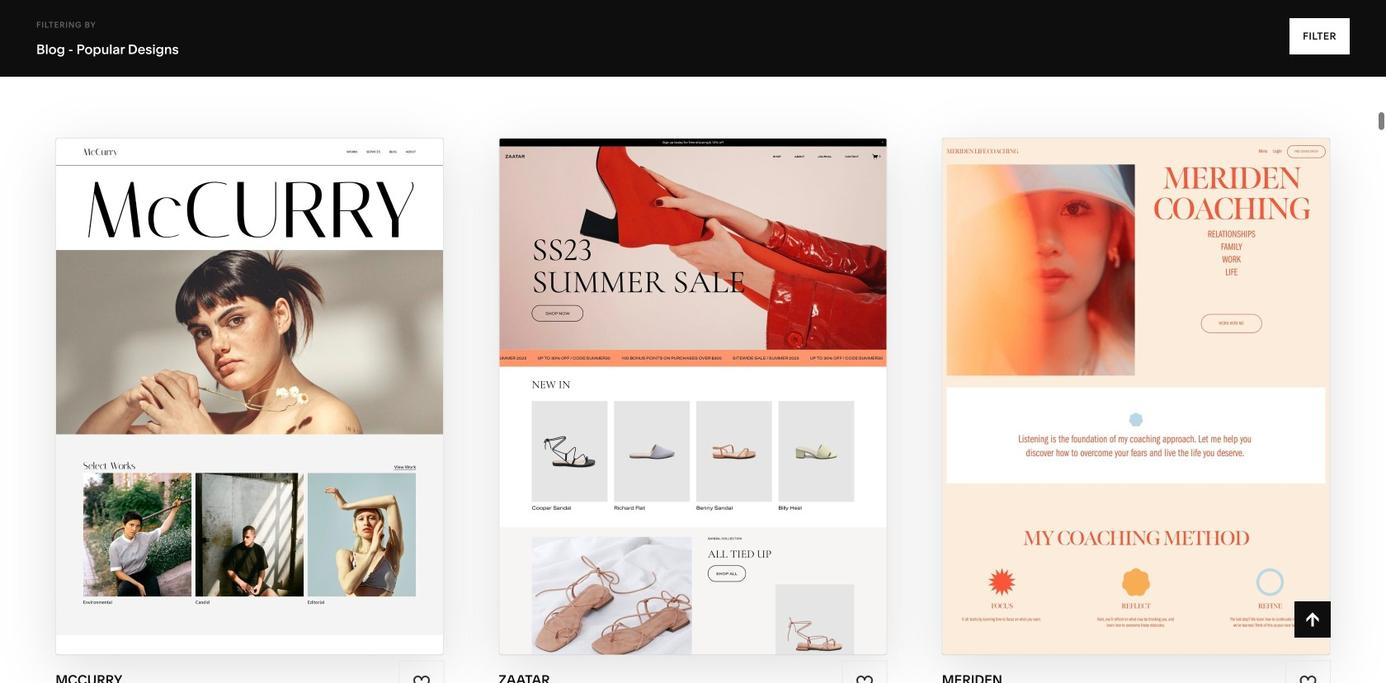 Task type: describe. For each thing, give the bounding box(es) containing it.
mccurry image
[[56, 139, 444, 655]]



Task type: locate. For each thing, give the bounding box(es) containing it.
back to top image
[[1304, 611, 1322, 629]]

meriden image
[[943, 139, 1330, 655]]

zaatar image
[[500, 139, 887, 655]]



Task type: vqa. For each thing, say whether or not it's contained in the screenshot.
Amanda corresponding to Launched on Squarespace
no



